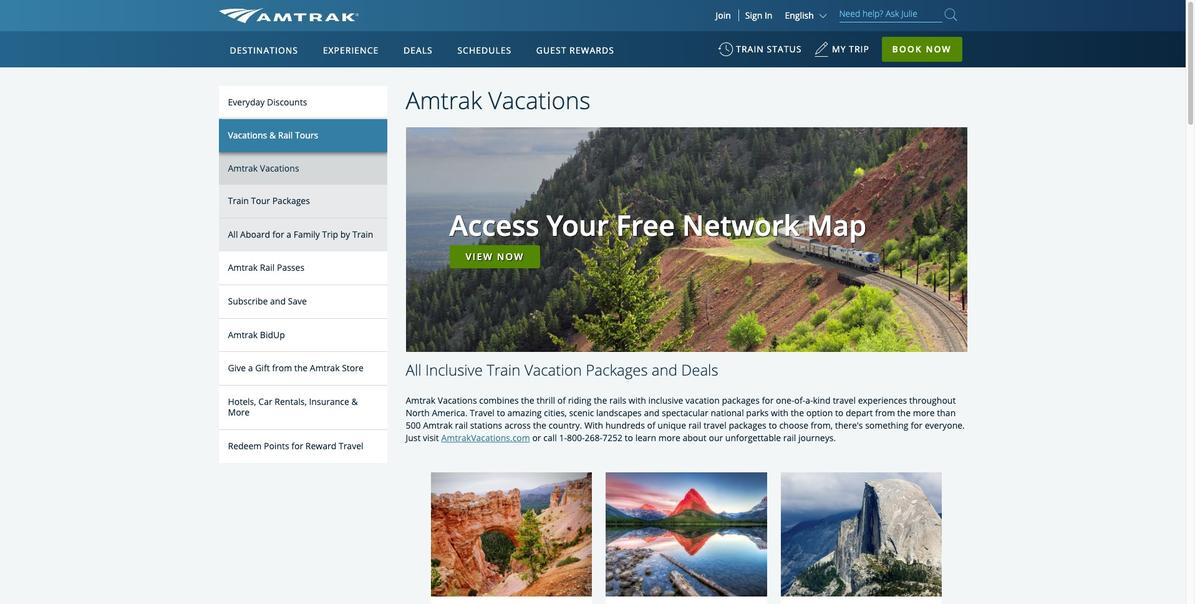 Task type: locate. For each thing, give the bounding box(es) containing it.
0 vertical spatial train
[[228, 195, 249, 207]]

1 horizontal spatial rail
[[278, 129, 293, 141]]

train
[[228, 195, 249, 207], [353, 229, 373, 240], [487, 359, 521, 380]]

schedules link
[[453, 31, 517, 67]]

1 vertical spatial &
[[352, 396, 358, 408]]

rail up the about
[[689, 420, 702, 431]]

vacations down vacations & rail tours
[[260, 162, 299, 174]]

1 horizontal spatial all
[[406, 359, 422, 380]]

1 vertical spatial of
[[647, 420, 656, 431]]

join button
[[709, 9, 739, 21]]

with
[[629, 395, 646, 407], [771, 407, 789, 419]]

& right insurance
[[352, 396, 358, 408]]

train up combines
[[487, 359, 521, 380]]

more down unique
[[659, 432, 681, 444]]

and left save
[[270, 295, 286, 307]]

the
[[294, 362, 308, 374], [521, 395, 535, 407], [594, 395, 607, 407], [791, 407, 804, 419], [898, 407, 911, 419], [533, 420, 547, 431]]

discounts
[[267, 96, 307, 108]]

1 horizontal spatial from
[[876, 407, 896, 419]]

vacations down guest
[[488, 84, 591, 116]]

thrill
[[537, 395, 556, 407]]

vacations & rail tours
[[228, 129, 318, 141]]

all
[[228, 229, 238, 240], [406, 359, 422, 380]]

amtrak vacations inside secondary 'navigation'
[[228, 162, 299, 174]]

our
[[709, 432, 723, 444]]

packages up the rails
[[586, 359, 648, 380]]

train tour packages link
[[219, 185, 387, 219]]

0 horizontal spatial travel
[[339, 440, 364, 452]]

from right gift at the bottom of the page
[[272, 362, 292, 374]]

travel
[[833, 395, 856, 407], [704, 420, 727, 431]]

amtrak left store
[[310, 362, 340, 374]]

a left family
[[287, 229, 291, 240]]

packages up unforgettable
[[729, 420, 767, 431]]

train left tour
[[228, 195, 249, 207]]

and
[[270, 295, 286, 307], [652, 359, 678, 380], [644, 407, 660, 419]]

application
[[265, 104, 565, 279]]

reward
[[306, 440, 337, 452]]

view
[[466, 250, 494, 262]]

of up learn
[[647, 420, 656, 431]]

of-
[[795, 395, 806, 407]]

1 horizontal spatial with
[[771, 407, 789, 419]]

unique
[[658, 420, 687, 431]]

from up "something"
[[876, 407, 896, 419]]

the left the rails
[[594, 395, 607, 407]]

0 vertical spatial more
[[913, 407, 935, 419]]

regions map image
[[265, 104, 565, 279]]

for right the aboard
[[273, 229, 284, 240]]

packages
[[722, 395, 760, 407], [729, 420, 767, 431]]

0 vertical spatial rail
[[278, 129, 293, 141]]

travel up stations
[[470, 407, 495, 419]]

1 vertical spatial amtrak vacations
[[228, 162, 299, 174]]

journeys.
[[799, 432, 836, 444]]

1 vertical spatial from
[[876, 407, 896, 419]]

0 horizontal spatial &
[[270, 129, 276, 141]]

all left inclusive
[[406, 359, 422, 380]]

a left gift at the bottom of the page
[[248, 362, 253, 374]]

than
[[938, 407, 956, 419]]

vacation
[[686, 395, 720, 407]]

travel up our
[[704, 420, 727, 431]]

amtrak up north
[[406, 395, 436, 407]]

and down inclusive
[[644, 407, 660, 419]]

inclusive
[[426, 359, 483, 380]]

amtrak up the subscribe
[[228, 261, 258, 273]]

0 vertical spatial of
[[558, 395, 566, 407]]

landscapes
[[597, 407, 642, 419]]

sign in button
[[746, 9, 773, 21]]

rail left 'passes'
[[260, 261, 275, 273]]

a-
[[806, 395, 813, 407]]

kind
[[813, 395, 831, 407]]

from inside amtrak vacations combines the thrill of riding the rails with inclusive vacation packages for one-of-a-kind travel experiences throughout north america. travel to amazing cities, scenic landscapes and spectacular national parks with the option to depart from the more than 500 amtrak rail stations across the country. with hundreds of unique rail travel packages to choose from, there's something for everyone. just visit
[[876, 407, 896, 419]]

map
[[807, 206, 867, 244]]

give a gift from the amtrak store link
[[219, 352, 387, 386]]

tour
[[251, 195, 270, 207]]

amtrak vacations
[[406, 84, 591, 116], [228, 162, 299, 174]]

amtrak
[[406, 84, 482, 116], [228, 162, 258, 174], [228, 261, 258, 273], [228, 329, 258, 340], [310, 362, 340, 374], [406, 395, 436, 407], [423, 420, 453, 431]]

0 horizontal spatial a
[[248, 362, 253, 374]]

0 horizontal spatial of
[[558, 395, 566, 407]]

0 vertical spatial travel
[[833, 395, 856, 407]]

the up "something"
[[898, 407, 911, 419]]

for
[[273, 229, 284, 240], [762, 395, 774, 407], [911, 420, 923, 431], [292, 440, 303, 452]]

from,
[[811, 420, 833, 431]]

redeem
[[228, 440, 262, 452]]

more down throughout
[[913, 407, 935, 419]]

rail down choose on the bottom of the page
[[784, 432, 797, 444]]

banner
[[0, 0, 1186, 288]]

0 vertical spatial with
[[629, 395, 646, 407]]

vacation
[[525, 359, 582, 380]]

1 vertical spatial packages
[[729, 420, 767, 431]]

travel right reward
[[339, 440, 364, 452]]

1 horizontal spatial train
[[353, 229, 373, 240]]

1 vertical spatial travel
[[704, 420, 727, 431]]

amtrak bidup link
[[219, 319, 387, 352]]

amtrak bidup
[[228, 329, 285, 340]]

amtrak vacations down schedules
[[406, 84, 591, 116]]

0 horizontal spatial rail
[[455, 420, 468, 431]]

amtrak rail passes
[[228, 261, 305, 273]]

all inclusive train vacation packages and deals
[[406, 359, 719, 380]]

travel inside amtrak vacations combines the thrill of riding the rails with inclusive vacation packages for one-of-a-kind travel experiences throughout north america. travel to amazing cities, scenic landscapes and spectacular national parks with the option to depart from the more than 500 amtrak rail stations across the country. with hundreds of unique rail travel packages to choose from, there's something for everyone. just visit
[[470, 407, 495, 419]]

all left the aboard
[[228, 229, 238, 240]]

0 vertical spatial all
[[228, 229, 238, 240]]

save
[[288, 295, 307, 307]]

7252
[[603, 432, 623, 444]]

unforgettable
[[726, 432, 781, 444]]

rail down "america." in the left bottom of the page
[[455, 420, 468, 431]]

1 horizontal spatial more
[[913, 407, 935, 419]]

0 vertical spatial amtrak vacations
[[406, 84, 591, 116]]

1 horizontal spatial packages
[[586, 359, 648, 380]]

1 horizontal spatial amtrak vacations
[[406, 84, 591, 116]]

passes
[[277, 261, 305, 273]]

of up cities,
[[558, 395, 566, 407]]

one-
[[776, 395, 795, 407]]

store
[[342, 362, 364, 374]]

travel up depart
[[833, 395, 856, 407]]

deals
[[682, 359, 719, 380]]

0 vertical spatial packages
[[273, 195, 310, 207]]

woman tourist overlooks grand canyon image
[[781, 470, 943, 599]]

2 horizontal spatial train
[[487, 359, 521, 380]]

packages right tour
[[273, 195, 310, 207]]

amtrak up visit
[[423, 420, 453, 431]]

book now button
[[882, 37, 963, 62]]

0 horizontal spatial packages
[[273, 195, 310, 207]]

english button
[[785, 9, 830, 21]]

amtrakvacations.com
[[442, 432, 530, 444]]

2 horizontal spatial rail
[[784, 432, 797, 444]]

something
[[866, 420, 909, 431]]

train right by
[[353, 229, 373, 240]]

0 horizontal spatial travel
[[704, 420, 727, 431]]

&
[[270, 129, 276, 141], [352, 396, 358, 408]]

1 horizontal spatial a
[[287, 229, 291, 240]]

2 vertical spatial and
[[644, 407, 660, 419]]

1 horizontal spatial &
[[352, 396, 358, 408]]

vacations inside amtrak vacations combines the thrill of riding the rails with inclusive vacation packages for one-of-a-kind travel experiences throughout north america. travel to amazing cities, scenic landscapes and spectacular national parks with the option to depart from the more than 500 amtrak rail stations across the country. with hundreds of unique rail travel packages to choose from, there's something for everyone. just visit
[[438, 395, 477, 407]]

0 horizontal spatial with
[[629, 395, 646, 407]]

& down everyday discounts
[[270, 129, 276, 141]]

call
[[544, 432, 557, 444]]

to down combines
[[497, 407, 505, 419]]

amtrakvacations.com link
[[442, 432, 530, 444]]

across
[[505, 420, 531, 431]]

the down amtrak bidup link
[[294, 362, 308, 374]]

rail left tours
[[278, 129, 293, 141]]

about
[[683, 432, 707, 444]]

amtrak vacations up tour
[[228, 162, 299, 174]]

aboard
[[240, 229, 270, 240]]

with down one-
[[771, 407, 789, 419]]

packages inside secondary 'navigation'
[[273, 195, 310, 207]]

hundreds
[[606, 420, 645, 431]]

0 horizontal spatial all
[[228, 229, 238, 240]]

rails
[[610, 395, 627, 407]]

and inside secondary 'navigation'
[[270, 295, 286, 307]]

book
[[893, 43, 923, 55]]

to down hundreds
[[625, 432, 633, 444]]

0 vertical spatial travel
[[470, 407, 495, 419]]

and inside amtrak vacations combines the thrill of riding the rails with inclusive vacation packages for one-of-a-kind travel experiences throughout north america. travel to amazing cities, scenic landscapes and spectacular national parks with the option to depart from the more than 500 amtrak rail stations across the country. with hundreds of unique rail travel packages to choose from, there's something for everyone. just visit
[[644, 407, 660, 419]]

1 horizontal spatial travel
[[470, 407, 495, 419]]

1 vertical spatial rail
[[260, 261, 275, 273]]

rail
[[455, 420, 468, 431], [689, 420, 702, 431], [784, 432, 797, 444]]

1 vertical spatial all
[[406, 359, 422, 380]]

stations
[[470, 420, 503, 431]]

gift
[[255, 362, 270, 374]]

all for all inclusive train vacation packages and deals
[[406, 359, 422, 380]]

from
[[272, 362, 292, 374], [876, 407, 896, 419]]

country.
[[549, 420, 582, 431]]

0 horizontal spatial from
[[272, 362, 292, 374]]

vacations
[[488, 84, 591, 116], [228, 129, 267, 141], [260, 162, 299, 174], [438, 395, 477, 407]]

now
[[926, 43, 952, 55]]

amtrak image
[[219, 8, 359, 23]]

to up there's
[[836, 407, 844, 419]]

and up inclusive
[[652, 359, 678, 380]]

train inside "link"
[[353, 229, 373, 240]]

packages
[[273, 195, 310, 207], [586, 359, 648, 380]]

0 vertical spatial &
[[270, 129, 276, 141]]

0 vertical spatial from
[[272, 362, 292, 374]]

my trip button
[[814, 37, 870, 68]]

0 horizontal spatial amtrak vacations
[[228, 162, 299, 174]]

everyone.
[[925, 420, 965, 431]]

packages up national
[[722, 395, 760, 407]]

in
[[765, 9, 773, 21]]

1 vertical spatial travel
[[339, 440, 364, 452]]

deals
[[404, 44, 433, 56]]

1 vertical spatial more
[[659, 432, 681, 444]]

0 vertical spatial and
[[270, 295, 286, 307]]

a
[[287, 229, 291, 240], [248, 362, 253, 374]]

points
[[264, 440, 289, 452]]

or
[[533, 432, 541, 444]]

national
[[711, 407, 744, 419]]

option
[[807, 407, 833, 419]]

vacations up "america." in the left bottom of the page
[[438, 395, 477, 407]]

0 vertical spatial a
[[287, 229, 291, 240]]

rewards
[[570, 44, 615, 56]]

with right the rails
[[629, 395, 646, 407]]

all inside "link"
[[228, 229, 238, 240]]

1 vertical spatial train
[[353, 229, 373, 240]]



Task type: describe. For each thing, give the bounding box(es) containing it.
for left everyone.
[[911, 420, 923, 431]]

1-
[[559, 432, 567, 444]]

amtrak up tour
[[228, 162, 258, 174]]

vacations down everyday
[[228, 129, 267, 141]]

visit
[[423, 432, 439, 444]]

guest rewards
[[537, 44, 615, 56]]

combines
[[479, 395, 519, 407]]

hotels,
[[228, 396, 256, 408]]

access your free network map view now
[[450, 206, 867, 262]]

for inside "link"
[[273, 229, 284, 240]]

the up or
[[533, 420, 547, 431]]

there's
[[835, 420, 863, 431]]

all aboard for a family trip by train link
[[219, 219, 387, 251]]

by
[[341, 229, 350, 240]]

0 horizontal spatial more
[[659, 432, 681, 444]]

guest rewards button
[[532, 33, 620, 68]]

the down of-
[[791, 407, 804, 419]]

1 horizontal spatial rail
[[689, 420, 702, 431]]

0 horizontal spatial rail
[[260, 261, 275, 273]]

trip
[[322, 229, 338, 240]]

everyday
[[228, 96, 265, 108]]

book now
[[893, 43, 952, 55]]

0 horizontal spatial train
[[228, 195, 249, 207]]

learn
[[636, 432, 657, 444]]

north
[[406, 407, 430, 419]]

experience
[[323, 44, 379, 56]]

1 vertical spatial and
[[652, 359, 678, 380]]

your
[[547, 206, 609, 244]]

subscribe and save link
[[219, 285, 387, 319]]

1 vertical spatial packages
[[586, 359, 648, 380]]

choose
[[780, 420, 809, 431]]

vacations & rail tours link
[[219, 119, 387, 152]]

train status
[[736, 43, 802, 55]]

depart
[[846, 407, 873, 419]]

sign
[[746, 9, 763, 21]]

free
[[616, 206, 675, 244]]

deals button
[[399, 33, 438, 68]]

now
[[497, 250, 525, 262]]

1 vertical spatial with
[[771, 407, 789, 419]]

1 horizontal spatial of
[[647, 420, 656, 431]]

destinations button
[[225, 33, 303, 68]]

schedules
[[458, 44, 512, 56]]

throughout
[[910, 395, 956, 407]]

guest
[[537, 44, 567, 56]]

for right points
[[292, 440, 303, 452]]

more inside amtrak vacations combines the thrill of riding the rails with inclusive vacation packages for one-of-a-kind travel experiences throughout north america. travel to amazing cities, scenic landscapes and spectacular national parks with the option to depart from the more than 500 amtrak rail stations across the country. with hundreds of unique rail travel packages to choose from, there's something for everyone. just visit
[[913, 407, 935, 419]]

268-
[[585, 432, 603, 444]]

800-
[[567, 432, 585, 444]]

2 vertical spatial train
[[487, 359, 521, 380]]

experience button
[[318, 33, 384, 68]]

the up amazing
[[521, 395, 535, 407]]

a inside "link"
[[287, 229, 291, 240]]

& inside hotels, car rentals, insurance & more
[[352, 396, 358, 408]]

hotels, car rentals, insurance & more
[[228, 396, 358, 418]]

subscribe
[[228, 295, 268, 307]]

tours
[[295, 129, 318, 141]]

everyday discounts link
[[219, 86, 387, 120]]

for up the parks at the bottom of page
[[762, 395, 774, 407]]

train
[[736, 43, 764, 55]]

sign in
[[746, 9, 773, 21]]

train tour packages
[[228, 195, 310, 207]]

amtrak down deals popup button
[[406, 84, 482, 116]]

amtrakvacations.com or call 1-800-268-7252 to learn more about our unforgettable rail journeys.
[[442, 432, 836, 444]]

riding
[[568, 395, 592, 407]]

0 vertical spatial packages
[[722, 395, 760, 407]]

insurance
[[309, 396, 349, 408]]

all for all aboard for a family trip by train
[[228, 229, 238, 240]]

1 horizontal spatial travel
[[833, 395, 856, 407]]

train status link
[[718, 37, 802, 68]]

my trip
[[833, 43, 870, 55]]

secondary navigation
[[219, 86, 406, 604]]

hotels, car rentals, insurance & more link
[[219, 386, 387, 430]]

amtrak left the bidup
[[228, 329, 258, 340]]

all aboard for a family trip by train
[[228, 229, 373, 240]]

access
[[450, 206, 540, 244]]

1 vertical spatial a
[[248, 362, 253, 374]]

just
[[406, 432, 421, 444]]

to down the parks at the bottom of page
[[769, 420, 777, 431]]

amtrak vacations link
[[219, 152, 387, 185]]

inclusive
[[649, 395, 684, 407]]

america.
[[432, 407, 468, 419]]

join
[[716, 9, 731, 21]]

status
[[767, 43, 802, 55]]

amtrak rail passes link
[[219, 251, 387, 285]]

cities,
[[544, 407, 567, 419]]

car
[[259, 396, 273, 408]]

banner containing join
[[0, 0, 1186, 288]]

with
[[585, 420, 603, 431]]

Please enter your search item search field
[[840, 6, 943, 22]]

travel inside secondary 'navigation'
[[339, 440, 364, 452]]

experiences
[[859, 395, 908, 407]]

everyday discounts
[[228, 96, 307, 108]]

500
[[406, 420, 421, 431]]

search icon image
[[945, 6, 958, 23]]

subscribe and save
[[228, 295, 307, 307]]

the inside secondary 'navigation'
[[294, 362, 308, 374]]

amazing
[[508, 407, 542, 419]]

from inside secondary 'navigation'
[[272, 362, 292, 374]]



Task type: vqa. For each thing, say whether or not it's contained in the screenshot.
the 'Albany' in the Niagara Falls - Buffalo - Rochester - Syracuse - Albany - New York
no



